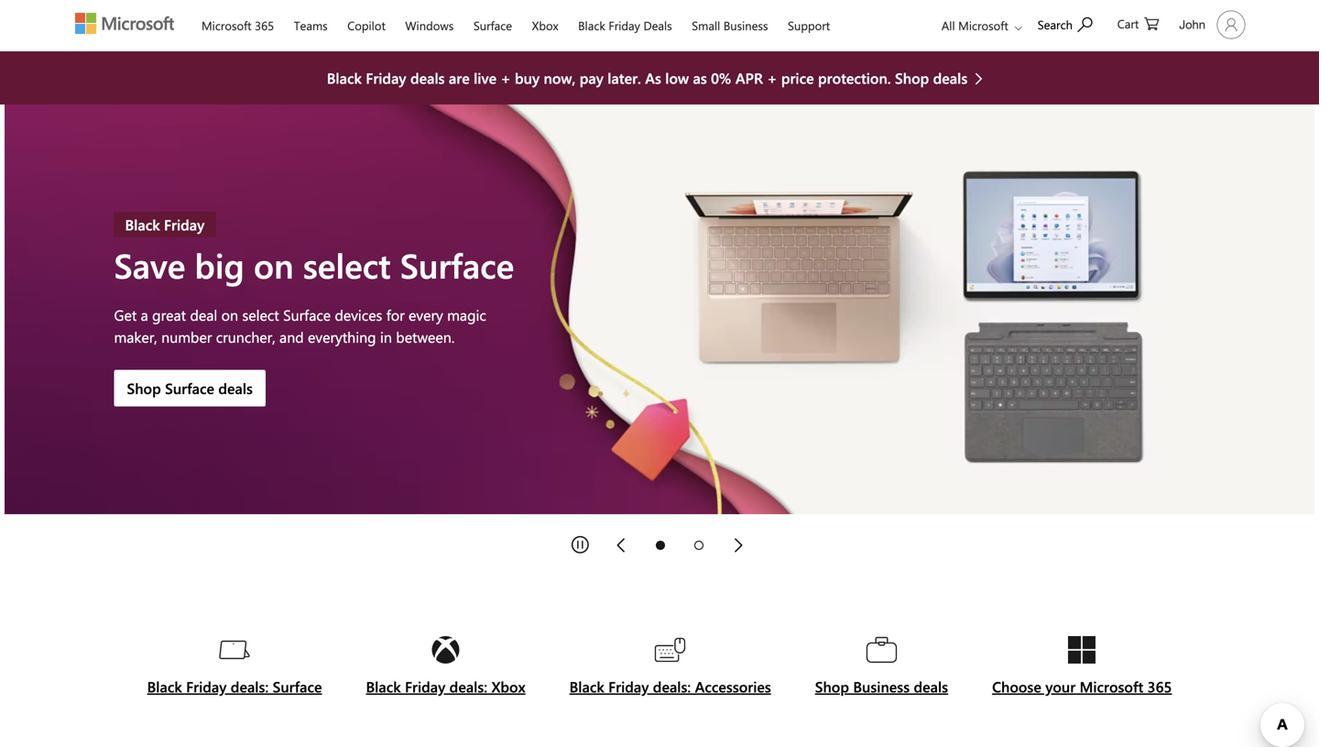 Task type: describe. For each thing, give the bounding box(es) containing it.
microsoft image
[[75, 13, 174, 34]]

shop business deals
[[816, 676, 949, 696]]

shop surface deals link
[[114, 370, 266, 407]]

as
[[646, 68, 662, 88]]

black friday deals: surface link
[[147, 676, 322, 698]]

protection.
[[819, 68, 892, 88]]

devices
[[335, 305, 383, 325]]

search
[[1038, 16, 1073, 33]]

pay
[[580, 68, 604, 88]]

maker,
[[114, 327, 157, 347]]

small business link
[[684, 1, 777, 45]]

microsoft inside all microsoft 'dropdown button'
[[959, 17, 1009, 33]]

0%
[[711, 68, 732, 88]]

cart
[[1118, 16, 1140, 32]]

1 horizontal spatial 365
[[1148, 676, 1173, 696]]

black friday deals are live + buy now, pay later. as low as 0% apr + price protection. shop deals
[[327, 68, 968, 88]]

xbox link
[[524, 1, 567, 45]]

copilot
[[348, 17, 386, 33]]

deal
[[190, 305, 217, 325]]

black for surface
[[147, 676, 182, 696]]

john
[[1180, 17, 1206, 32]]

select for big
[[303, 242, 391, 288]]

on for big
[[254, 242, 294, 288]]

1 + from the left
[[501, 68, 511, 88]]

friday for accessories
[[609, 676, 649, 696]]

price
[[782, 68, 815, 88]]

surface inside black friday save big on select surface
[[400, 242, 514, 288]]

black friday deals: xbox link
[[366, 676, 526, 698]]

friday for xbox
[[405, 676, 446, 696]]

your
[[1046, 676, 1076, 696]]

2 + from the left
[[768, 68, 778, 88]]

small business
[[692, 17, 769, 33]]

friday for big
[[164, 215, 205, 234]]

business for small
[[724, 17, 769, 33]]

microsoft inside "microsoft 365" link
[[202, 17, 252, 33]]

number
[[161, 327, 212, 347]]

black for accessories
[[570, 676, 605, 696]]

later.
[[608, 68, 641, 88]]

1 vertical spatial xbox
[[492, 676, 526, 696]]

friday for surface
[[186, 676, 227, 696]]

friday for are
[[366, 68, 407, 88]]

black for xbox
[[366, 676, 401, 696]]

copilot link
[[339, 1, 394, 45]]

on for deal
[[222, 305, 238, 325]]

live
[[474, 68, 497, 88]]

black friday deals: accessories link
[[570, 676, 772, 698]]

black friday deals
[[578, 17, 673, 33]]

black friday deals link
[[570, 1, 681, 45]]

surface inside "link"
[[474, 17, 512, 33]]

black friday deals: accessories
[[570, 676, 772, 696]]

0 vertical spatial xbox
[[532, 17, 559, 33]]

deals down all
[[934, 68, 968, 88]]

low
[[666, 68, 689, 88]]

surface link
[[465, 1, 521, 45]]

support
[[788, 17, 831, 33]]

select for deal
[[242, 305, 279, 325]]

a surface laptop 5 in sandstone and a surface pro 9 tablet in platinum with a pro signature keyboard in platinum. image
[[5, 104, 1315, 514]]

microsoft inside choose your microsoft 365 link
[[1080, 676, 1144, 696]]

deals
[[644, 17, 673, 33]]

black for big
[[125, 215, 160, 234]]

get a great deal on select surface devices for every magic maker, number cruncher, and everything in between.
[[114, 305, 486, 347]]



Task type: vqa. For each thing, say whether or not it's contained in the screenshot.
more
no



Task type: locate. For each thing, give the bounding box(es) containing it.
all
[[942, 17, 956, 33]]

windows link
[[397, 1, 462, 45]]

shop business deals link
[[816, 676, 949, 698]]

1 horizontal spatial microsoft
[[959, 17, 1009, 33]]

save
[[114, 242, 186, 288]]

select up cruncher,
[[242, 305, 279, 325]]

3 deals: from the left
[[653, 676, 691, 696]]

0 horizontal spatial shop
[[816, 676, 850, 696]]

get
[[114, 305, 137, 325]]

deals: for accessories
[[653, 676, 691, 696]]

choose
[[993, 676, 1042, 696]]

teams
[[294, 17, 328, 33]]

1 horizontal spatial on
[[254, 242, 294, 288]]

choose your microsoft 365
[[993, 676, 1173, 696]]

search button
[[1030, 3, 1101, 44]]

small
[[692, 17, 721, 33]]

teams link
[[286, 1, 336, 45]]

0 horizontal spatial 365
[[255, 17, 274, 33]]

black
[[578, 17, 606, 33], [327, 68, 362, 88], [125, 215, 160, 234], [147, 676, 182, 696], [366, 676, 401, 696], [570, 676, 605, 696]]

deals for business
[[914, 676, 949, 696]]

deals left 'are'
[[411, 68, 445, 88]]

0 horizontal spatial microsoft
[[202, 17, 252, 33]]

+ right live
[[501, 68, 511, 88]]

on right "deal"
[[222, 305, 238, 325]]

0 horizontal spatial +
[[501, 68, 511, 88]]

1 vertical spatial on
[[222, 305, 238, 325]]

john button
[[1169, 3, 1254, 47]]

friday
[[609, 17, 641, 33], [366, 68, 407, 88], [164, 215, 205, 234], [186, 676, 227, 696], [405, 676, 446, 696], [609, 676, 649, 696]]

2 horizontal spatial microsoft
[[1080, 676, 1144, 696]]

+ right apr
[[768, 68, 778, 88]]

everything
[[308, 327, 376, 347]]

black inside black friday save big on select surface
[[125, 215, 160, 234]]

deals: for surface
[[231, 676, 269, 696]]

select inside get a great deal on select surface devices for every magic maker, number cruncher, and everything in between.
[[242, 305, 279, 325]]

1 horizontal spatial xbox
[[532, 17, 559, 33]]

black friday deals: surface
[[147, 676, 322, 696]]

are
[[449, 68, 470, 88]]

select inside black friday save big on select surface
[[303, 242, 391, 288]]

microsoft left teams
[[202, 17, 252, 33]]

shop surface deals
[[127, 378, 253, 398]]

every
[[409, 305, 443, 325]]

1 horizontal spatial shop
[[896, 68, 930, 88]]

black friday save big on select surface
[[114, 215, 514, 288]]

now,
[[544, 68, 576, 88]]

between.
[[396, 327, 455, 347]]

0 horizontal spatial select
[[242, 305, 279, 325]]

Search search field
[[1029, 3, 1112, 44]]

on inside get a great deal on select surface devices for every magic maker, number cruncher, and everything in between.
[[222, 305, 238, 325]]

on right big
[[254, 242, 294, 288]]

1 horizontal spatial +
[[768, 68, 778, 88]]

on
[[254, 242, 294, 288], [222, 305, 238, 325]]

buy
[[515, 68, 540, 88]]

friday inside black friday deals link
[[609, 17, 641, 33]]

1 vertical spatial 365
[[1148, 676, 1173, 696]]

in
[[380, 327, 392, 347]]

and
[[280, 327, 304, 347]]

friday inside black friday deals: surface link
[[186, 676, 227, 696]]

deals left choose on the right bottom of the page
[[914, 676, 949, 696]]

as
[[693, 68, 707, 88]]

1 horizontal spatial deals:
[[450, 676, 488, 696]]

surface
[[474, 17, 512, 33], [400, 242, 514, 288], [283, 305, 331, 325], [273, 676, 322, 696]]

windows
[[406, 17, 454, 33]]

0 vertical spatial shop
[[896, 68, 930, 88]]

for
[[387, 305, 405, 325]]

friday inside black friday deals are live + buy now, pay later. as low as 0% apr + price protection. shop deals link
[[366, 68, 407, 88]]

0 vertical spatial business
[[724, 17, 769, 33]]

1 vertical spatial shop
[[816, 676, 850, 696]]

big
[[195, 242, 245, 288]]

deals:
[[231, 676, 269, 696], [450, 676, 488, 696], [653, 676, 691, 696]]

+
[[501, 68, 511, 88], [768, 68, 778, 88]]

magic
[[447, 305, 486, 325]]

business for shop
[[854, 676, 910, 696]]

cart link
[[1118, 1, 1160, 45]]

deals for friday
[[411, 68, 445, 88]]

black friday deals: xbox
[[366, 676, 526, 696]]

microsoft
[[202, 17, 252, 33], [959, 17, 1009, 33], [1080, 676, 1144, 696]]

2 deals: from the left
[[450, 676, 488, 696]]

on inside black friday save big on select surface
[[254, 242, 294, 288]]

0 vertical spatial 365
[[255, 17, 274, 33]]

friday inside black friday save big on select surface
[[164, 215, 205, 234]]

friday inside black friday deals: accessories link
[[609, 676, 649, 696]]

0 horizontal spatial on
[[222, 305, 238, 325]]

1 horizontal spatial select
[[303, 242, 391, 288]]

select up the devices
[[303, 242, 391, 288]]

cruncher,
[[216, 327, 276, 347]]

all microsoft
[[942, 17, 1009, 33]]

apr
[[736, 68, 763, 88]]

choose your microsoft 365 link
[[993, 676, 1173, 698]]

0 horizontal spatial business
[[724, 17, 769, 33]]

deals
[[411, 68, 445, 88], [934, 68, 968, 88], [914, 676, 949, 696]]

xbox
[[532, 17, 559, 33], [492, 676, 526, 696]]

2 horizontal spatial deals:
[[653, 676, 691, 696]]

0 horizontal spatial xbox
[[492, 676, 526, 696]]

a
[[141, 305, 148, 325]]

microsoft right your
[[1080, 676, 1144, 696]]

1 vertical spatial business
[[854, 676, 910, 696]]

microsoft 365 link
[[193, 1, 282, 45]]

black friday deals are live + buy now, pay later. as low as 0% apr + price protection. shop deals link
[[327, 67, 993, 89]]

support link
[[780, 1, 839, 45]]

microsoft 365
[[202, 17, 274, 33]]

1 horizontal spatial business
[[854, 676, 910, 696]]

business
[[724, 17, 769, 33], [854, 676, 910, 696]]

1 vertical spatial select
[[242, 305, 279, 325]]

0 vertical spatial on
[[254, 242, 294, 288]]

surface inside get a great deal on select surface devices for every magic maker, number cruncher, and everything in between.
[[283, 305, 331, 325]]

black for are
[[327, 68, 362, 88]]

friday inside black friday deals: xbox link
[[405, 676, 446, 696]]

accessories
[[695, 676, 772, 696]]

365
[[255, 17, 274, 33], [1148, 676, 1173, 696]]

microsoft right all
[[959, 17, 1009, 33]]

0 vertical spatial select
[[303, 242, 391, 288]]

shop
[[896, 68, 930, 88], [816, 676, 850, 696]]

0 horizontal spatial deals:
[[231, 676, 269, 696]]

great
[[152, 305, 186, 325]]

deals: for xbox
[[450, 676, 488, 696]]

1 deals: from the left
[[231, 676, 269, 696]]

all microsoft button
[[928, 1, 1028, 50]]

select
[[303, 242, 391, 288], [242, 305, 279, 325]]



